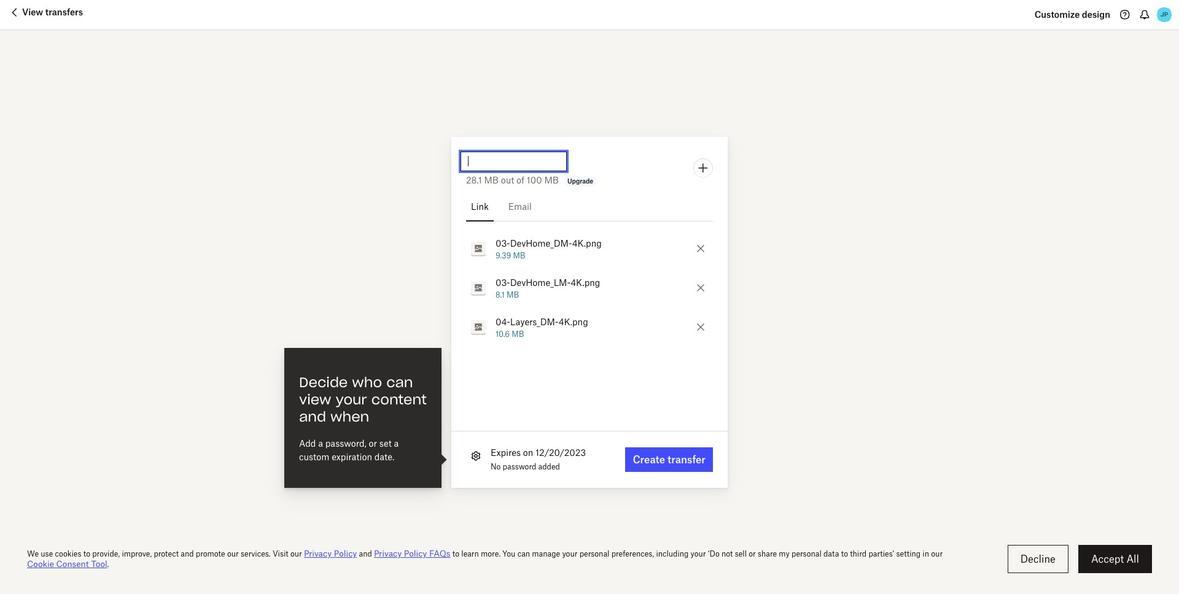 Task type: vqa. For each thing, say whether or not it's contained in the screenshot.
SHARED link
no



Task type: describe. For each thing, give the bounding box(es) containing it.
or
[[369, 438, 377, 449]]

4k.png for layers_dm-
[[559, 317, 588, 327]]

edit-title-input-field text field
[[468, 154, 559, 168]]

custom
[[299, 452, 329, 462]]

decide
[[299, 374, 348, 391]]

tab list containing link
[[466, 192, 713, 221]]

28.1 mb out of 100 mb
[[466, 175, 559, 185]]

expires on 12/20/2023 no password added
[[491, 447, 586, 471]]

password,
[[325, 438, 367, 449]]

content
[[371, 391, 427, 409]]

who
[[352, 374, 382, 391]]

03-devhome_lm-4k.png cell
[[466, 275, 690, 300]]

email tab
[[503, 192, 537, 221]]

2 a from the left
[[394, 438, 399, 449]]

03-devhome_dm-4k.png cell
[[466, 236, 690, 261]]

03-devhome_lm-4k.png row
[[451, 268, 728, 307]]

link
[[471, 201, 489, 212]]

mb for devhome_lm-
[[507, 290, 519, 299]]

create transfer
[[633, 454, 706, 466]]

layers_dm-
[[510, 317, 559, 327]]

can
[[386, 374, 413, 391]]

1 a from the left
[[318, 438, 323, 449]]

transfers
[[45, 7, 83, 17]]

no
[[491, 462, 501, 471]]

view
[[22, 7, 43, 17]]

jp button
[[1155, 5, 1174, 25]]

mb left out
[[484, 175, 499, 185]]

4k.png for devhome_dm-
[[572, 238, 602, 248]]

set
[[379, 438, 392, 449]]

add
[[299, 438, 316, 449]]

03-devhome_dm-4k.png 9.39 mb
[[496, 238, 602, 260]]

03- for devhome_lm-
[[496, 277, 510, 288]]

add files button image
[[696, 161, 711, 175]]

customize design button
[[1035, 5, 1110, 25]]

12/20/2023
[[536, 447, 586, 458]]

9.39
[[496, 251, 511, 260]]

jp
[[1161, 10, 1168, 18]]

password
[[503, 462, 536, 471]]

email
[[508, 201, 532, 212]]

transfer
[[668, 454, 706, 466]]

when
[[330, 409, 369, 426]]

devhome_lm-
[[510, 277, 571, 288]]

create transfer button
[[625, 447, 713, 472]]

out
[[501, 175, 514, 185]]

04-layers_dm-4k.png row
[[451, 307, 728, 347]]

28.1
[[466, 175, 482, 185]]

devhome_dm-
[[510, 238, 572, 248]]



Task type: locate. For each thing, give the bounding box(es) containing it.
100
[[527, 175, 542, 185]]

03- up 9.39
[[496, 238, 510, 248]]

2 03- from the top
[[496, 277, 510, 288]]

4k.png down 03-devhome_dm-4k.png row
[[571, 277, 600, 288]]

4k.png down 03-devhome_lm-4k.png cell
[[559, 317, 588, 327]]

4k.png inside 03-devhome_dm-4k.png 9.39 mb
[[572, 238, 602, 248]]

mb right the 10.6
[[512, 329, 524, 339]]

date.
[[374, 452, 394, 462]]

mb right 9.39
[[513, 251, 525, 260]]

mb for devhome_dm-
[[513, 251, 525, 260]]

04-layers_dm-4k.png cell
[[466, 315, 690, 339]]

your
[[336, 391, 367, 409]]

on
[[523, 447, 533, 458]]

link tab
[[466, 192, 494, 221]]

2 vertical spatial 4k.png
[[559, 317, 588, 327]]

design
[[1082, 9, 1110, 20]]

03-devhome_dm-4k.png row
[[451, 229, 728, 268]]

a right set
[[394, 438, 399, 449]]

1 vertical spatial 4k.png
[[571, 277, 600, 288]]

view transfers
[[22, 7, 83, 17]]

view
[[299, 391, 331, 409]]

4k.png inside 04-layers_dm-4k.png 10.6 mb
[[559, 317, 588, 327]]

8.1
[[496, 290, 505, 299]]

04-
[[496, 317, 510, 327]]

4k.png inside 03-devhome_lm-4k.png 8.1 mb
[[571, 277, 600, 288]]

mb inside 03-devhome_dm-4k.png 9.39 mb
[[513, 251, 525, 260]]

1 03- from the top
[[496, 238, 510, 248]]

decide who can view your content and when
[[299, 374, 427, 426]]

add a password, or set a custom expiration date.
[[299, 438, 399, 462]]

create
[[633, 454, 665, 466]]

mb right 8.1
[[507, 290, 519, 299]]

a right add
[[318, 438, 323, 449]]

added
[[538, 462, 560, 471]]

03-
[[496, 238, 510, 248], [496, 277, 510, 288]]

4k.png up the 03-devhome_lm-4k.png row
[[572, 238, 602, 248]]

4k.png
[[572, 238, 602, 248], [571, 277, 600, 288], [559, 317, 588, 327]]

mb for layers_dm-
[[512, 329, 524, 339]]

0 vertical spatial 4k.png
[[572, 238, 602, 248]]

04-layers_dm-4k.png 10.6 mb
[[496, 317, 588, 339]]

expires
[[491, 447, 521, 458]]

mb inside 03-devhome_lm-4k.png 8.1 mb
[[507, 290, 519, 299]]

view transfers button
[[7, 5, 83, 25]]

of
[[517, 175, 524, 185]]

expiration
[[332, 452, 372, 462]]

mb inside 04-layers_dm-4k.png 10.6 mb
[[512, 329, 524, 339]]

tab list
[[466, 192, 713, 221]]

03- inside 03-devhome_dm-4k.png 9.39 mb
[[496, 238, 510, 248]]

03-devhome_lm-4k.png 8.1 mb
[[496, 277, 600, 299]]

customize design
[[1035, 9, 1110, 20]]

a
[[318, 438, 323, 449], [394, 438, 399, 449]]

mb
[[484, 175, 499, 185], [544, 175, 559, 185], [513, 251, 525, 260], [507, 290, 519, 299], [512, 329, 524, 339]]

03- up 8.1
[[496, 277, 510, 288]]

03- inside 03-devhome_lm-4k.png 8.1 mb
[[496, 277, 510, 288]]

1 horizontal spatial a
[[394, 438, 399, 449]]

4k.png for devhome_lm-
[[571, 277, 600, 288]]

upgrade
[[567, 177, 593, 185]]

03- for devhome_dm-
[[496, 238, 510, 248]]

mb right 100
[[544, 175, 559, 185]]

0 vertical spatial 03-
[[496, 238, 510, 248]]

0 horizontal spatial a
[[318, 438, 323, 449]]

1 vertical spatial 03-
[[496, 277, 510, 288]]

and
[[299, 409, 326, 426]]

customize
[[1035, 9, 1080, 20]]

10.6
[[496, 329, 510, 339]]



